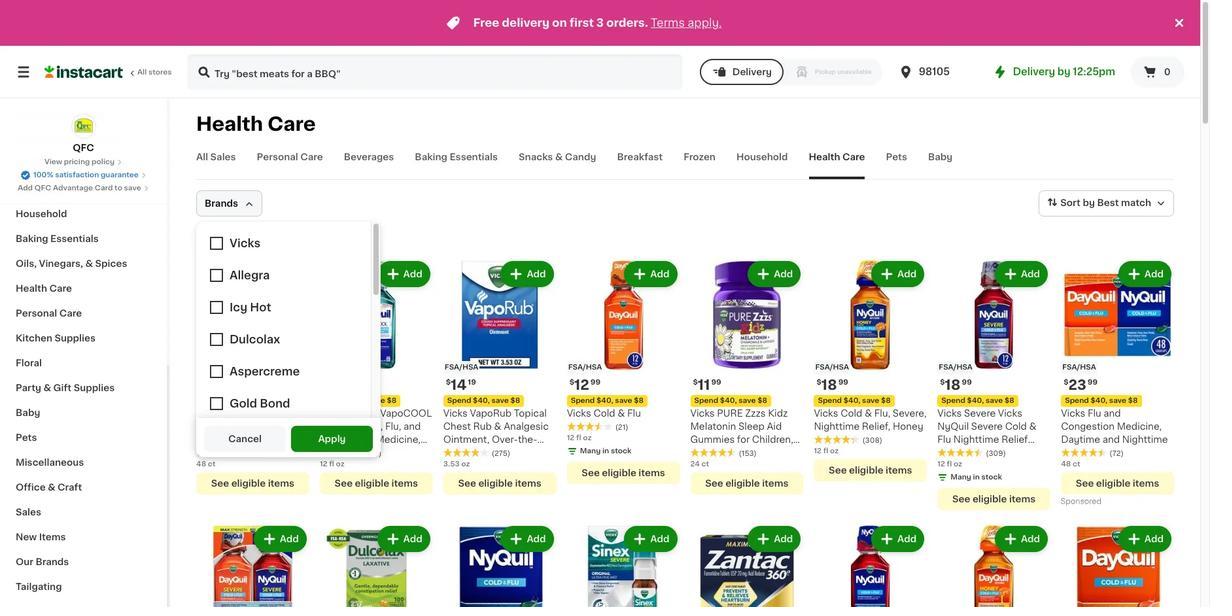 Task type: describe. For each thing, give the bounding box(es) containing it.
vicks inside vicks nyquil vapocool severe cold, flu, and congestion medicine, menthol flavor
[[320, 409, 344, 418]]

orders.
[[607, 18, 648, 28]]

100% satisfaction guarantee
[[33, 171, 139, 179]]

spend $40, save $8 for see eligible items button below (309)
[[942, 397, 1015, 404]]

beverages link
[[344, 151, 394, 179]]

fsa/hsa for vicks vaporub topical chest rub & analgesic ointment, over-the- counter medicine
[[445, 364, 479, 371]]

soups
[[99, 160, 128, 169]]

card
[[95, 185, 113, 192]]

99 for vicks cold & flu, severe, nighttime relief, honey
[[839, 379, 849, 386]]

0 vertical spatial breakfast
[[617, 152, 663, 162]]

in for 18
[[974, 474, 980, 481]]

vicks flu and congestion medicine, daytime and nighttime
[[1062, 409, 1169, 444]]

0 horizontal spatial health care
[[16, 284, 72, 293]]

ointment,
[[444, 435, 490, 444]]

liquid
[[995, 448, 1024, 457]]

1 vertical spatial baby
[[16, 408, 40, 418]]

1 horizontal spatial household link
[[737, 151, 788, 179]]

items for see eligible items button underneath (21)
[[639, 468, 665, 478]]

vicks nyquil vapocool severe cold, flu, and congestion medicine, menthol flavor
[[320, 409, 432, 457]]

see for see eligible items button under (308)
[[829, 466, 847, 475]]

12:25pm
[[1073, 67, 1116, 77]]

7 $8 from the left
[[1005, 397, 1015, 404]]

tailgating link
[[8, 575, 159, 599]]

48 ct for 19
[[196, 461, 216, 468]]

condiments
[[16, 135, 74, 144]]

1 horizontal spatial health care
[[196, 115, 316, 134]]

many for 12
[[580, 448, 601, 455]]

snacks
[[519, 152, 553, 162]]

items for see eligible items button under the cancel button
[[268, 479, 295, 488]]

canned goods & soups
[[16, 160, 128, 169]]

zzzs for 11
[[746, 409, 766, 418]]

melatonin for 11
[[691, 422, 737, 431]]

1 horizontal spatial baking
[[415, 152, 448, 162]]

goods for canned
[[55, 160, 86, 169]]

see for see eligible items button below "(72)"
[[1076, 479, 1094, 488]]

6 $40, from the left
[[844, 397, 861, 404]]

19 99
[[204, 378, 231, 392]]

office & craft link
[[8, 475, 159, 500]]

3 spend from the left
[[447, 397, 471, 404]]

aid for 99
[[273, 422, 288, 431]]

nighttime inside the vicks flu and congestion medicine, daytime and nighttime
[[1123, 435, 1169, 444]]

see eligible items button down the cancel button
[[196, 472, 309, 495]]

Best match Sort by field
[[1039, 190, 1175, 217]]

relief
[[1002, 435, 1029, 444]]

by for sort
[[1083, 198, 1095, 208]]

$ 12 99
[[570, 378, 601, 392]]

policy
[[92, 158, 115, 166]]

fsa/hsa for vicks cold & flu, severe, nighttime relief, honey
[[816, 364, 849, 371]]

kitchen supplies
[[16, 334, 96, 343]]

0 vertical spatial baby link
[[929, 151, 953, 179]]

99 inside 19 99
[[221, 379, 231, 386]]

oz for vicks nyquil vapocool severe cold, flu, and congestion medicine, menthol flavor
[[336, 461, 345, 468]]

our brands
[[16, 558, 69, 567]]

brands button
[[196, 190, 262, 217]]

stores
[[149, 69, 172, 76]]

view pricing policy link
[[44, 157, 122, 168]]

100% satisfaction guarantee button
[[20, 168, 147, 181]]

product group containing 19
[[196, 259, 309, 495]]

fsa/hsa for vicks severe vicks nyquil severe cold & flu nighttime relief berry flavor liquid 12 oz
[[939, 364, 973, 371]]

vicks inside vicks vaporub topical chest rub & analgesic ointment, over-the- counter medicine
[[444, 409, 468, 418]]

8 $40, from the left
[[1091, 397, 1108, 404]]

0 horizontal spatial pets
[[16, 433, 37, 442]]

1 vertical spatial supplies
[[74, 383, 115, 393]]

0 horizontal spatial personal
[[16, 309, 57, 318]]

(275)
[[492, 450, 511, 457]]

5 spend from the left
[[695, 397, 719, 404]]

spend $40, save $8 for see eligible items button underneath (81)
[[324, 397, 397, 404]]

1 vertical spatial severe
[[972, 422, 1003, 431]]

24 ct
[[691, 461, 710, 468]]

1 horizontal spatial household
[[737, 152, 788, 162]]

see for see eligible items button under (275)
[[458, 479, 476, 488]]

12 up the vicks cold & flu
[[575, 378, 590, 392]]

6 spend from the left
[[818, 397, 842, 404]]

98105
[[919, 67, 950, 77]]

1 vertical spatial health
[[809, 152, 841, 162]]

delivery for delivery
[[733, 67, 772, 77]]

severe
[[320, 422, 357, 431]]

product group containing 12
[[567, 259, 680, 484]]

19 inside $ 14 19
[[468, 379, 476, 386]]

0 vertical spatial essentials
[[450, 152, 498, 162]]

see eligible items button down (308)
[[814, 459, 927, 482]]

oz for vicks severe vicks nyquil severe cold & flu nighttime relief berry flavor liquid 12 oz
[[954, 461, 963, 468]]

aid for 11
[[767, 422, 782, 431]]

0 vertical spatial supplies
[[55, 334, 96, 343]]

on
[[552, 18, 567, 28]]

flu, inside vicks nyquil vapocool severe cold, flu, and congestion medicine, menthol flavor
[[385, 422, 401, 431]]

sort by
[[1061, 198, 1095, 208]]

(81)
[[368, 450, 382, 457]]

flu, inside vicks cold & flu, severe, nighttime relief, honey
[[875, 409, 891, 418]]

99 for vicks severe vicks nyquil severe cold & flu nighttime relief berry flavor liquid 12 oz
[[962, 379, 972, 386]]

new
[[16, 533, 37, 542]]

limited time offer region
[[0, 0, 1172, 46]]

medicine, inside the vicks flu and congestion medicine, daytime and nighttime
[[1118, 422, 1162, 431]]

ct for 23
[[1073, 461, 1081, 468]]

over-
[[492, 435, 518, 444]]

1 horizontal spatial personal care link
[[257, 151, 323, 179]]

stock for 18
[[982, 474, 1003, 481]]

2 $8 from the left
[[387, 397, 397, 404]]

$ 14 19
[[446, 378, 476, 392]]

18 for cold
[[822, 378, 837, 392]]

4 $40, from the left
[[597, 397, 614, 404]]

advantage
[[53, 185, 93, 192]]

Search field
[[188, 55, 682, 89]]

see for see eligible items button underneath (21)
[[582, 468, 600, 478]]

1 $40, from the left
[[226, 397, 243, 404]]

cold inside vicks severe vicks nyquil severe cold & flu nighttime relief berry flavor liquid 12 oz
[[1006, 422, 1027, 431]]

floral link
[[8, 351, 159, 376]]

1 horizontal spatial personal
[[257, 152, 298, 162]]

1 horizontal spatial qfc
[[73, 143, 94, 152]]

see eligible items down (309)
[[953, 495, 1036, 504]]

best
[[1098, 198, 1119, 208]]

spend $40, save $8 for see eligible items button under the cancel button
[[200, 397, 273, 404]]

match
[[1122, 198, 1152, 208]]

1 horizontal spatial health
[[196, 115, 263, 134]]

8 $8 from the left
[[1129, 397, 1138, 404]]

delivery button
[[700, 59, 784, 85]]

0 vertical spatial severe
[[965, 409, 996, 418]]

and for vicks nyquil vapocool severe cold, flu, and congestion medicine, menthol flavor
[[404, 422, 421, 431]]

cancel button
[[204, 426, 286, 452]]

oz for vicks cold & flu
[[583, 434, 592, 442]]

apply.
[[688, 18, 722, 28]]

the-
[[518, 435, 538, 444]]

medicine
[[483, 448, 526, 457]]

cancel
[[228, 435, 262, 444]]

children, for 99
[[258, 435, 299, 444]]

brands inside dropdown button
[[205, 199, 238, 208]]

18 for severe
[[945, 378, 961, 392]]

see for see eligible items button below (309)
[[953, 495, 971, 504]]

candy
[[565, 152, 597, 162]]

0 horizontal spatial personal care
[[16, 309, 82, 318]]

view pricing policy
[[44, 158, 115, 166]]

service type group
[[700, 59, 883, 85]]

for for 11
[[737, 435, 750, 444]]

many in stock for 18
[[951, 474, 1003, 481]]

$ for vicks cold & flu, severe, nighttime relief, honey
[[817, 379, 822, 386]]

vicks pure zzzs kidz melatonin sleep aid gummies for children, berry flavor for 11
[[691, 409, 794, 457]]

1 $8 from the left
[[264, 397, 273, 404]]

$18.99 element
[[320, 377, 433, 394]]

(21)
[[616, 424, 629, 431]]

spices
[[95, 259, 127, 268]]

oils, vinegars, & spices link
[[8, 251, 159, 276]]

see eligible items button down (21)
[[567, 462, 680, 484]]

kitchen
[[16, 334, 52, 343]]

0 horizontal spatial essentials
[[50, 234, 99, 243]]

48 for 19
[[196, 461, 206, 468]]

see eligible items down (21)
[[582, 468, 665, 478]]

$ 18 99 for severe
[[941, 378, 972, 392]]

items for see eligible items button under (308)
[[886, 466, 913, 475]]

3 $40, from the left
[[473, 397, 490, 404]]

98105 button
[[898, 54, 977, 90]]

7 vicks from the left
[[938, 409, 962, 418]]

condiments & sauces link
[[8, 127, 159, 152]]

oils,
[[16, 259, 37, 268]]

vicks pure zzzs kidz melatonin sleep aid gummies for children, berry flavor for 99
[[196, 409, 299, 457]]

sauces
[[86, 135, 121, 144]]

see eligible items button down "(72)"
[[1062, 472, 1175, 495]]

$ 18 99 for cold
[[817, 378, 849, 392]]

congestion inside the vicks flu and congestion medicine, daytime and nighttime
[[1062, 422, 1115, 431]]

to
[[115, 185, 122, 192]]

many in stock for 12
[[580, 448, 632, 455]]

for for 99
[[243, 435, 256, 444]]

oils, vinegars, & spices
[[16, 259, 127, 268]]

see for see eligible items button under 24 ct
[[706, 479, 724, 488]]

chest
[[444, 422, 471, 431]]

product group containing 11
[[691, 259, 804, 495]]

best match
[[1098, 198, 1152, 208]]

0 horizontal spatial health
[[16, 284, 47, 293]]

delivery by 12:25pm link
[[993, 64, 1116, 80]]

breakfast link for 'canned goods & soups' 'link'
[[8, 177, 159, 202]]

terms apply. link
[[651, 18, 722, 28]]

canned
[[16, 160, 53, 169]]

flavor for 11
[[718, 448, 746, 457]]

$ for vicks severe vicks nyquil severe cold & flu nighttime relief berry flavor liquid 12 oz
[[941, 379, 945, 386]]

0 horizontal spatial pets link
[[8, 425, 159, 450]]

see eligible items button down (309)
[[938, 488, 1051, 510]]

office & craft
[[16, 483, 82, 492]]

2 spend from the left
[[324, 397, 348, 404]]

(153) for 99
[[245, 450, 263, 457]]

all stores
[[137, 69, 172, 76]]

0 button
[[1132, 56, 1185, 88]]

0 horizontal spatial flu
[[628, 409, 641, 418]]

1 horizontal spatial pets link
[[886, 151, 908, 179]]

items for see eligible items button below (309)
[[1010, 495, 1036, 504]]

sales inside 'sales' "link"
[[16, 508, 41, 517]]

frozen
[[684, 152, 716, 162]]

24
[[691, 461, 700, 468]]

0 vertical spatial pets
[[886, 152, 908, 162]]

see eligible items down 24 ct
[[706, 479, 789, 488]]

cold for 12
[[594, 409, 616, 418]]

4 vicks from the left
[[567, 409, 591, 418]]

delivery
[[502, 18, 550, 28]]

spend $40, save $8 for see eligible items button under (275)
[[447, 397, 520, 404]]

100%
[[33, 171, 53, 179]]

& inside vicks severe vicks nyquil severe cold & flu nighttime relief berry flavor liquid 12 oz
[[1030, 422, 1037, 431]]

0 horizontal spatial 19
[[204, 378, 220, 392]]

terms
[[651, 18, 685, 28]]

7 $40, from the left
[[968, 397, 984, 404]]

0 horizontal spatial qfc
[[35, 185, 51, 192]]

menthol
[[320, 448, 358, 457]]

severe,
[[893, 409, 927, 418]]

12 for vicks cold & flu
[[567, 434, 575, 442]]

1 horizontal spatial personal care
[[257, 152, 323, 162]]

product group containing 23
[[1062, 259, 1175, 509]]

0
[[1165, 67, 1171, 77]]

cold for 18
[[841, 409, 863, 418]]

12 fl oz for vicks cold & flu
[[567, 434, 592, 442]]

flavor for 18
[[965, 448, 993, 457]]

1 vertical spatial personal care link
[[8, 301, 159, 326]]

1 horizontal spatial health care link
[[809, 151, 865, 179]]

our
[[16, 558, 33, 567]]

1 vertical spatial health care link
[[8, 276, 159, 301]]

items
[[39, 533, 66, 542]]

product group containing 14
[[444, 259, 557, 495]]

tailgating
[[16, 582, 62, 592]]

12 fl oz for vicks nyquil vapocool severe cold, flu, and congestion medicine, menthol flavor
[[320, 461, 345, 468]]

1 vicks from the left
[[196, 409, 221, 418]]

3
[[597, 18, 604, 28]]



Task type: vqa. For each thing, say whether or not it's contained in the screenshot.
Vicks VapoRub Topical Chest Rub & Analgesic Ointment, Over-the- Counter Medicine fsa/hsa
yes



Task type: locate. For each thing, give the bounding box(es) containing it.
2 18 from the left
[[945, 378, 961, 392]]

nyquil inside vicks severe vicks nyquil severe cold & flu nighttime relief berry flavor liquid 12 oz
[[938, 422, 969, 431]]

our brands link
[[8, 550, 159, 575]]

1 vertical spatial sales
[[16, 508, 41, 517]]

1 horizontal spatial baking essentials link
[[415, 151, 498, 179]]

2 zzzs from the left
[[746, 409, 766, 418]]

8 spend from the left
[[1065, 397, 1089, 404]]

see
[[829, 466, 847, 475], [582, 468, 600, 478], [211, 479, 229, 488], [335, 479, 353, 488], [458, 479, 476, 488], [706, 479, 724, 488], [1076, 479, 1094, 488], [953, 495, 971, 504]]

snacks & candy
[[519, 152, 597, 162]]

brands down items
[[36, 558, 69, 567]]

see for see eligible items button underneath (81)
[[335, 479, 353, 488]]

congestion up menthol
[[320, 435, 374, 444]]

brands
[[205, 199, 238, 208], [36, 558, 69, 567]]

99 right 23
[[1088, 379, 1098, 386]]

1 fsa/hsa from the left
[[445, 364, 479, 371]]

cold up 'relief,'
[[841, 409, 863, 418]]

2 $ from the left
[[570, 379, 575, 386]]

vaporub
[[470, 409, 512, 418]]

nighttime
[[814, 422, 860, 431], [954, 435, 1000, 444], [1123, 435, 1169, 444]]

0 vertical spatial by
[[1058, 67, 1071, 77]]

5 99 from the left
[[962, 379, 972, 386]]

99 for vicks pure zzzs kidz melatonin sleep aid gummies for children, berry flavor
[[712, 379, 722, 386]]

3.53 oz
[[444, 461, 470, 468]]

48 for $
[[1062, 461, 1072, 468]]

1 vertical spatial medicine,
[[376, 435, 421, 444]]

medicine, up (81)
[[376, 435, 421, 444]]

3 fsa/hsa from the left
[[816, 364, 849, 371]]

0 horizontal spatial 48 ct
[[196, 461, 216, 468]]

sales link
[[8, 500, 159, 525]]

1 99 from the left
[[221, 379, 231, 386]]

1 vertical spatial household link
[[8, 202, 159, 226]]

product group
[[196, 259, 309, 495], [320, 259, 433, 495], [444, 259, 557, 495], [567, 259, 680, 484], [691, 259, 804, 495], [814, 259, 927, 482], [938, 259, 1051, 510], [1062, 259, 1175, 509], [196, 523, 309, 607], [320, 523, 433, 607], [444, 523, 557, 607], [567, 523, 680, 607], [691, 523, 804, 607], [814, 523, 927, 607], [938, 523, 1051, 607], [1062, 523, 1175, 607]]

1 melatonin from the left
[[196, 422, 242, 431]]

6 $ from the left
[[1064, 379, 1069, 386]]

1 horizontal spatial baking essentials
[[415, 152, 498, 162]]

household down the 100%
[[16, 209, 67, 219]]

1 vertical spatial many in stock
[[951, 474, 1003, 481]]

sort
[[1061, 198, 1081, 208]]

zzzs
[[251, 409, 272, 418], [746, 409, 766, 418]]

2 horizontal spatial health care
[[809, 152, 865, 162]]

delivery inside delivery button
[[733, 67, 772, 77]]

2 sleep from the left
[[739, 422, 765, 431]]

2 $40, from the left
[[350, 397, 366, 404]]

relief,
[[862, 422, 891, 431]]

all for all sales
[[196, 152, 208, 162]]

12 down menthol
[[320, 461, 328, 468]]

$40, down the "$ 11 99"
[[720, 397, 737, 404]]

0 horizontal spatial in
[[603, 448, 609, 455]]

flavor for 99
[[224, 448, 251, 457]]

cold,
[[359, 422, 383, 431]]

2 pure from the left
[[717, 409, 743, 418]]

spend $40, save $8 down the "$ 11 99"
[[695, 397, 768, 404]]

fl for vicks cold & flu
[[577, 434, 582, 442]]

$ 23 99
[[1064, 378, 1098, 392]]

3 spend $40, save $8 from the left
[[447, 397, 520, 404]]

delivery for delivery by 12:25pm
[[1013, 67, 1056, 77]]

2 (153) from the left
[[739, 450, 757, 457]]

pasta
[[79, 110, 105, 119]]

rub
[[473, 422, 492, 431]]

1 sleep from the left
[[244, 422, 271, 431]]

1 vertical spatial stock
[[982, 474, 1003, 481]]

48 ct down the cancel button
[[196, 461, 216, 468]]

1 vertical spatial household
[[16, 209, 67, 219]]

floral
[[16, 359, 42, 368]]

fl for vicks severe vicks nyquil severe cold & flu nighttime relief berry flavor liquid 12 oz
[[947, 461, 952, 468]]

1 vicks pure zzzs kidz melatonin sleep aid gummies for children, berry flavor from the left
[[196, 409, 299, 457]]

melatonin up 'cancel'
[[196, 422, 242, 431]]

4 $8 from the left
[[634, 397, 644, 404]]

1 vertical spatial baby link
[[8, 401, 159, 425]]

fsa/hsa for vicks flu and congestion medicine, daytime and nighttime
[[1063, 364, 1097, 371]]

0 vertical spatial all
[[137, 69, 147, 76]]

household right frozen
[[737, 152, 788, 162]]

pure up 'cancel'
[[223, 409, 249, 418]]

1 gummies from the left
[[196, 435, 241, 444]]

99 up vicks cold & flu, severe, nighttime relief, honey
[[839, 379, 849, 386]]

1 $ 18 99 from the left
[[817, 378, 849, 392]]

2 flavor from the left
[[360, 448, 388, 457]]

0 horizontal spatial gummies
[[196, 435, 241, 444]]

$ for vicks cold & flu
[[570, 379, 575, 386]]

essentials up "oils, vinegars, & spices"
[[50, 234, 99, 243]]

0 horizontal spatial 18
[[822, 378, 837, 392]]

0 vertical spatial many
[[580, 448, 601, 455]]

spend $40, save $8 up vaporub
[[447, 397, 520, 404]]

pets link
[[886, 151, 908, 179], [8, 425, 159, 450]]

6 $8 from the left
[[882, 397, 891, 404]]

0 horizontal spatial baking essentials link
[[8, 226, 159, 251]]

4 flavor from the left
[[965, 448, 993, 457]]

topical
[[514, 409, 547, 418]]

add qfc advantage card to save
[[18, 185, 141, 192]]

spend $40, save $8 for see eligible items button under 24 ct
[[695, 397, 768, 404]]

see eligible items button down 24 ct
[[691, 472, 804, 495]]

flu inside the vicks flu and congestion medicine, daytime and nighttime
[[1088, 409, 1102, 418]]

12 for vicks severe vicks nyquil severe cold & flu nighttime relief berry flavor liquid 12 oz
[[938, 461, 946, 468]]

qfc down the 100%
[[35, 185, 51, 192]]

fsa/hsa for vicks cold & flu
[[568, 364, 602, 371]]

0 vertical spatial baking essentials
[[415, 152, 498, 162]]

1 18 from the left
[[822, 378, 837, 392]]

$40, up the vicks cold & flu
[[597, 397, 614, 404]]

1 vertical spatial pets link
[[8, 425, 159, 450]]

many for 18
[[951, 474, 972, 481]]

0 vertical spatial brands
[[205, 199, 238, 208]]

many in stock inside product group
[[580, 448, 632, 455]]

see eligible items down (81)
[[335, 479, 418, 488]]

stock for 12
[[611, 448, 632, 455]]

2 horizontal spatial nighttime
[[1123, 435, 1169, 444]]

pure down the "$ 11 99"
[[717, 409, 743, 418]]

spend down 23
[[1065, 397, 1089, 404]]

pure for 11
[[717, 409, 743, 418]]

see eligible items button down (275)
[[444, 472, 557, 495]]

2 gummies from the left
[[691, 435, 735, 444]]

0 vertical spatial goods
[[35, 110, 67, 119]]

sleep for 99
[[244, 422, 271, 431]]

spend $40, save $8 down $ 23 99 on the right of the page
[[1065, 397, 1138, 404]]

1 horizontal spatial flu
[[938, 435, 952, 444]]

gummies for 99
[[196, 435, 241, 444]]

see eligible items button down (81)
[[320, 472, 433, 495]]

see eligible items
[[829, 466, 913, 475], [582, 468, 665, 478], [211, 479, 295, 488], [335, 479, 418, 488], [458, 479, 542, 488], [706, 479, 789, 488], [1076, 479, 1160, 488], [953, 495, 1036, 504]]

0 vertical spatial baking essentials link
[[415, 151, 498, 179]]

brands down all sales link
[[205, 199, 238, 208]]

cold inside product group
[[594, 409, 616, 418]]

1 vertical spatial congestion
[[320, 435, 374, 444]]

personal care link
[[257, 151, 323, 179], [8, 301, 159, 326]]

$ 18 99 up vicks severe vicks nyquil severe cold & flu nighttime relief berry flavor liquid 12 oz
[[941, 378, 972, 392]]

$40, up vicks severe vicks nyquil severe cold & flu nighttime relief berry flavor liquid 12 oz
[[968, 397, 984, 404]]

1 kidz from the left
[[274, 409, 294, 418]]

spend $40, save $8 for see eligible items button below "(72)"
[[1065, 397, 1138, 404]]

sales inside all sales link
[[210, 152, 236, 162]]

1 vertical spatial all
[[196, 152, 208, 162]]

1 berry from the left
[[196, 448, 221, 457]]

4 spend from the left
[[571, 397, 595, 404]]

1 aid from the left
[[273, 422, 288, 431]]

gummies for 11
[[691, 435, 735, 444]]

view
[[44, 158, 62, 166]]

gummies up 24 ct
[[691, 435, 735, 444]]

party & gift supplies
[[16, 383, 115, 393]]

personal care
[[257, 152, 323, 162], [16, 309, 82, 318]]

99 inside $ 23 99
[[1088, 379, 1098, 386]]

health care link
[[809, 151, 865, 179], [8, 276, 159, 301]]

kidz for 11
[[768, 409, 788, 418]]

items for see eligible items button under (275)
[[515, 479, 542, 488]]

1 zzzs from the left
[[251, 409, 272, 418]]

1 $ from the left
[[446, 379, 451, 386]]

ct down the cancel button
[[208, 461, 216, 468]]

fl for vicks cold & flu, severe, nighttime relief, honey
[[824, 448, 829, 455]]

office
[[16, 483, 46, 492]]

new items link
[[8, 525, 159, 550]]

vapocool
[[380, 409, 432, 418]]

see for see eligible items button under the cancel button
[[211, 479, 229, 488]]

cold up relief
[[1006, 422, 1027, 431]]

0 horizontal spatial breakfast
[[16, 185, 61, 194]]

delivery inside delivery by 12:25pm link
[[1013, 67, 1056, 77]]

(308)
[[863, 437, 883, 444]]

flavor
[[224, 448, 251, 457], [360, 448, 388, 457], [718, 448, 746, 457], [965, 448, 993, 457]]

0 horizontal spatial by
[[1058, 67, 1071, 77]]

sleep for 11
[[739, 422, 765, 431]]

1 spend from the left
[[200, 397, 224, 404]]

2 vicks from the left
[[320, 409, 344, 418]]

0 vertical spatial congestion
[[1062, 422, 1115, 431]]

see eligible items down (308)
[[829, 466, 913, 475]]

$ for vicks pure zzzs kidz melatonin sleep aid gummies for children, berry flavor
[[693, 379, 698, 386]]

flu, up 'relief,'
[[875, 409, 891, 418]]

goods up condiments
[[35, 110, 67, 119]]

see eligible items down (275)
[[458, 479, 542, 488]]

2 48 ct from the left
[[1062, 461, 1081, 468]]

vicks inside vicks cold & flu, severe, nighttime relief, honey
[[814, 409, 839, 418]]

99 for vicks cold & flu
[[591, 379, 601, 386]]

12 fl oz down vicks cold & flu, severe, nighttime relief, honey
[[814, 448, 839, 455]]

oz down vicks severe vicks nyquil severe cold & flu nighttime relief berry flavor liquid 12 oz
[[954, 461, 963, 468]]

12 down the vicks cold & flu
[[567, 434, 575, 442]]

3 berry from the left
[[938, 448, 963, 457]]

gummies
[[196, 435, 241, 444], [691, 435, 735, 444]]

12 fl oz for vicks severe vicks nyquil severe cold & flu nighttime relief berry flavor liquid 12 oz
[[938, 461, 963, 468]]

by inside "best match sort by" field
[[1083, 198, 1095, 208]]

12 fl oz for vicks cold & flu, severe, nighttime relief, honey
[[814, 448, 839, 455]]

flavor inside vicks severe vicks nyquil severe cold & flu nighttime relief berry flavor liquid 12 oz
[[965, 448, 993, 457]]

0 horizontal spatial baby
[[16, 408, 40, 418]]

fl down menthol
[[329, 461, 334, 468]]

5 vicks from the left
[[691, 409, 715, 418]]

2 berry from the left
[[691, 448, 716, 457]]

spend $40, save $8 down 19 99
[[200, 397, 273, 404]]

supplies
[[55, 334, 96, 343], [74, 383, 115, 393]]

2 for from the left
[[737, 435, 750, 444]]

ct right 24
[[702, 461, 710, 468]]

0 horizontal spatial aid
[[273, 422, 288, 431]]

0 vertical spatial health care link
[[809, 151, 865, 179]]

sponsored badge image
[[1062, 498, 1101, 506]]

delivery by 12:25pm
[[1013, 67, 1116, 77]]

honey
[[893, 422, 924, 431]]

household link right frozen link
[[737, 151, 788, 179]]

spend down $ 12 99
[[571, 397, 595, 404]]

0 horizontal spatial baking essentials
[[16, 234, 99, 243]]

satisfaction
[[55, 171, 99, 179]]

and inside vicks nyquil vapocool severe cold, flu, and congestion medicine, menthol flavor
[[404, 422, 421, 431]]

1 horizontal spatial delivery
[[1013, 67, 1056, 77]]

1 vertical spatial brands
[[36, 558, 69, 567]]

2 99 from the left
[[591, 379, 601, 386]]

personal
[[257, 152, 298, 162], [16, 309, 57, 318]]

vicks inside the vicks flu and congestion medicine, daytime and nighttime
[[1062, 409, 1086, 418]]

3 ct from the left
[[1073, 461, 1081, 468]]

2 children, from the left
[[753, 435, 794, 444]]

goods inside 'link'
[[55, 160, 86, 169]]

vicks pure zzzs kidz melatonin sleep aid gummies for children, berry flavor down 19 99
[[196, 409, 299, 457]]

5 $40, from the left
[[720, 397, 737, 404]]

1 horizontal spatial aid
[[767, 422, 782, 431]]

fl down vicks severe vicks nyquil severe cold & flu nighttime relief berry flavor liquid 12 oz
[[947, 461, 952, 468]]

fl inside product group
[[577, 434, 582, 442]]

1 horizontal spatial melatonin
[[691, 422, 737, 431]]

nighttime up (309)
[[954, 435, 1000, 444]]

0 vertical spatial pets link
[[886, 151, 908, 179]]

3 $8 from the left
[[511, 397, 520, 404]]

ct for 11
[[702, 461, 710, 468]]

items for see eligible items button under 24 ct
[[763, 479, 789, 488]]

1 vertical spatial many
[[951, 474, 972, 481]]

fl for vicks nyquil vapocool severe cold, flu, and congestion medicine, menthol flavor
[[329, 461, 334, 468]]

12 down vicks severe vicks nyquil severe cold & flu nighttime relief berry flavor liquid 12 oz
[[938, 461, 946, 468]]

cold inside vicks cold & flu, severe, nighttime relief, honey
[[841, 409, 863, 418]]

1 horizontal spatial sleep
[[739, 422, 765, 431]]

18 up vicks severe vicks nyquil severe cold & flu nighttime relief berry flavor liquid 12 oz
[[945, 378, 961, 392]]

1 horizontal spatial 18
[[945, 378, 961, 392]]

0 horizontal spatial household
[[16, 209, 67, 219]]

items for see eligible items button underneath (81)
[[392, 479, 418, 488]]

berry inside vicks severe vicks nyquil severe cold & flu nighttime relief berry flavor liquid 12 oz
[[938, 448, 963, 457]]

nighttime up "(72)"
[[1123, 435, 1169, 444]]

12 for vicks nyquil vapocool severe cold, flu, and congestion medicine, menthol flavor
[[320, 461, 328, 468]]

spend $40, save $8
[[200, 397, 273, 404], [324, 397, 397, 404], [447, 397, 520, 404], [571, 397, 644, 404], [695, 397, 768, 404], [818, 397, 891, 404], [942, 397, 1015, 404], [1065, 397, 1138, 404]]

1 horizontal spatial many
[[951, 474, 972, 481]]

qfc logo image
[[71, 114, 96, 139]]

personal right 'all sales'
[[257, 152, 298, 162]]

1 vertical spatial breakfast
[[16, 185, 61, 194]]

see eligible items down the cancel button
[[211, 479, 295, 488]]

19
[[204, 378, 220, 392], [468, 379, 476, 386]]

household
[[737, 152, 788, 162], [16, 209, 67, 219]]

for
[[243, 435, 256, 444], [737, 435, 750, 444]]

vinegars,
[[39, 259, 83, 268]]

nighttime inside vicks cold & flu, severe, nighttime relief, honey
[[814, 422, 860, 431]]

5 $ from the left
[[941, 379, 945, 386]]

flavor inside vicks nyquil vapocool severe cold, flu, and congestion medicine, menthol flavor
[[360, 448, 388, 457]]

oz for vicks cold & flu, severe, nighttime relief, honey
[[831, 448, 839, 455]]

party
[[16, 383, 41, 393]]

$8
[[264, 397, 273, 404], [387, 397, 397, 404], [511, 397, 520, 404], [634, 397, 644, 404], [758, 397, 768, 404], [882, 397, 891, 404], [1005, 397, 1015, 404], [1129, 397, 1138, 404]]

99 inside the "$ 11 99"
[[712, 379, 722, 386]]

many in stock down (309)
[[951, 474, 1003, 481]]

apply button
[[291, 426, 373, 452]]

berry for 18
[[938, 448, 963, 457]]

1 (153) from the left
[[245, 450, 263, 457]]

$ 18 99
[[817, 378, 849, 392], [941, 378, 972, 392]]

items for see eligible items button below "(72)"
[[1133, 479, 1160, 488]]

& inside vicks vaporub topical chest rub & analgesic ointment, over-the- counter medicine
[[494, 422, 502, 431]]

0 vertical spatial personal
[[257, 152, 298, 162]]

2 spend $40, save $8 from the left
[[324, 397, 397, 404]]

baking up oils,
[[16, 234, 48, 243]]

1 horizontal spatial essentials
[[450, 152, 498, 162]]

$ 11 99
[[693, 378, 722, 392]]

oz down menthol
[[336, 461, 345, 468]]

breakfast right candy
[[617, 152, 663, 162]]

daytime
[[1062, 435, 1101, 444]]

by for delivery
[[1058, 67, 1071, 77]]

$ inside $ 14 19
[[446, 379, 451, 386]]

0 horizontal spatial $ 18 99
[[817, 378, 849, 392]]

oz down the vicks cold & flu
[[583, 434, 592, 442]]

0 horizontal spatial sales
[[16, 508, 41, 517]]

1 pure from the left
[[223, 409, 249, 418]]

essentials left snacks
[[450, 152, 498, 162]]

1 horizontal spatial baby
[[929, 152, 953, 162]]

14
[[451, 378, 467, 392]]

12 for vicks cold & flu, severe, nighttime relief, honey
[[814, 448, 822, 455]]

1 for from the left
[[243, 435, 256, 444]]

miscellaneous link
[[8, 450, 159, 475]]

0 vertical spatial and
[[1104, 409, 1122, 418]]

2 48 from the left
[[1062, 461, 1072, 468]]

medicine, inside vicks nyquil vapocool severe cold, flu, and congestion medicine, menthol flavor
[[376, 435, 421, 444]]

9 vicks from the left
[[1062, 409, 1086, 418]]

melatonin up 24 ct
[[691, 422, 737, 431]]

nyquil right honey
[[938, 422, 969, 431]]

$ inside $ 12 99
[[570, 379, 575, 386]]

ct
[[208, 461, 216, 468], [702, 461, 710, 468], [1073, 461, 1081, 468]]

1 horizontal spatial ct
[[702, 461, 710, 468]]

48 ct for $
[[1062, 461, 1081, 468]]

2 ct from the left
[[702, 461, 710, 468]]

supplies up floral link
[[55, 334, 96, 343]]

99 inside $ 12 99
[[591, 379, 601, 386]]

spend $40, save $8 up vicks cold & flu, severe, nighttime relief, honey
[[818, 397, 891, 404]]

care
[[268, 115, 316, 134], [301, 152, 323, 162], [843, 152, 865, 162], [49, 284, 72, 293], [59, 309, 82, 318]]

kidz for 99
[[274, 409, 294, 418]]

many in stock down (21)
[[580, 448, 632, 455]]

oz right "liquid"
[[1038, 448, 1048, 457]]

48 ct down daytime
[[1062, 461, 1081, 468]]

1 horizontal spatial zzzs
[[746, 409, 766, 418]]

supplies down floral link
[[74, 383, 115, 393]]

7 spend from the left
[[942, 397, 966, 404]]

$ for vicks vaporub topical chest rub & analgesic ointment, over-the- counter medicine
[[446, 379, 451, 386]]

0 horizontal spatial delivery
[[733, 67, 772, 77]]

1 children, from the left
[[258, 435, 299, 444]]

4 99 from the left
[[839, 379, 849, 386]]

delivery
[[1013, 67, 1056, 77], [733, 67, 772, 77]]

many inside product group
[[580, 448, 601, 455]]

12 inside vicks severe vicks nyquil severe cold & flu nighttime relief berry flavor liquid 12 oz
[[1026, 448, 1035, 457]]

0 vertical spatial sales
[[210, 152, 236, 162]]

1 vertical spatial baking
[[16, 234, 48, 243]]

2 horizontal spatial flu
[[1088, 409, 1102, 418]]

all
[[137, 69, 147, 76], [196, 152, 208, 162]]

oz down vicks cold & flu, severe, nighttime relief, honey
[[831, 448, 839, 455]]

instacart logo image
[[45, 64, 123, 80]]

0 vertical spatial health
[[196, 115, 263, 134]]

2 fsa/hsa from the left
[[568, 364, 602, 371]]

0 horizontal spatial flu,
[[385, 422, 401, 431]]

5 fsa/hsa from the left
[[1063, 364, 1097, 371]]

1 horizontal spatial children,
[[753, 435, 794, 444]]

1 flavor from the left
[[224, 448, 251, 457]]

spend $40, save $8 up vicks severe vicks nyquil severe cold & flu nighttime relief berry flavor liquid 12 oz
[[942, 397, 1015, 404]]

5 spend $40, save $8 from the left
[[695, 397, 768, 404]]

many down the vicks cold & flu
[[580, 448, 601, 455]]

apply
[[318, 435, 346, 444]]

1 horizontal spatial flu,
[[875, 409, 891, 418]]

(153) for 11
[[739, 450, 757, 457]]

melatonin for 99
[[196, 422, 242, 431]]

sales down the office
[[16, 508, 41, 517]]

48
[[196, 461, 206, 468], [1062, 461, 1072, 468]]

baking right beverages
[[415, 152, 448, 162]]

berry for 99
[[196, 448, 221, 457]]

1 horizontal spatial sales
[[210, 152, 236, 162]]

beverages
[[344, 152, 394, 162]]

0 horizontal spatial children,
[[258, 435, 299, 444]]

pure for 99
[[223, 409, 249, 418]]

zzzs for 99
[[251, 409, 272, 418]]

cold up (21)
[[594, 409, 616, 418]]

2 vicks pure zzzs kidz melatonin sleep aid gummies for children, berry flavor from the left
[[691, 409, 794, 457]]

1 ct from the left
[[208, 461, 216, 468]]

0 vertical spatial stock
[[611, 448, 632, 455]]

breakfast link for snacks & candy link
[[617, 151, 663, 179]]

0 vertical spatial personal care
[[257, 152, 323, 162]]

99 for vicks flu and congestion medicine, daytime and nighttime
[[1088, 379, 1098, 386]]

(309)
[[986, 450, 1006, 457]]

12 fl oz down menthol
[[320, 461, 345, 468]]

5 $8 from the left
[[758, 397, 768, 404]]

1 vertical spatial baking essentials link
[[8, 226, 159, 251]]

2 aid from the left
[[767, 422, 782, 431]]

$ inside the "$ 11 99"
[[693, 379, 698, 386]]

spend $40, save $8 down "$18.99" element
[[324, 397, 397, 404]]

all left stores
[[137, 69, 147, 76]]

flu inside vicks severe vicks nyquil severe cold & flu nighttime relief berry flavor liquid 12 oz
[[938, 435, 952, 444]]

goods for dry
[[35, 110, 67, 119]]

children, for 11
[[753, 435, 794, 444]]

ct down daytime
[[1073, 461, 1081, 468]]

6 99 from the left
[[1088, 379, 1098, 386]]

99 up vicks severe vicks nyquil severe cold & flu nighttime relief berry flavor liquid 12 oz
[[962, 379, 972, 386]]

aid
[[273, 422, 288, 431], [767, 422, 782, 431]]

7 spend $40, save $8 from the left
[[942, 397, 1015, 404]]

19 right 14
[[468, 379, 476, 386]]

nyquil inside vicks nyquil vapocool severe cold, flu, and congestion medicine, menthol flavor
[[347, 409, 378, 418]]

0 horizontal spatial breakfast link
[[8, 177, 159, 202]]

6 vicks from the left
[[814, 409, 839, 418]]

0 horizontal spatial ct
[[208, 461, 216, 468]]

& inside vicks cold & flu, severe, nighttime relief, honey
[[865, 409, 873, 418]]

congestion inside vicks nyquil vapocool severe cold, flu, and congestion medicine, menthol flavor
[[320, 435, 374, 444]]

2 melatonin from the left
[[691, 422, 737, 431]]

3 99 from the left
[[712, 379, 722, 386]]

1 vertical spatial essentials
[[50, 234, 99, 243]]

2 kidz from the left
[[768, 409, 788, 418]]

1 horizontal spatial pets
[[886, 152, 908, 162]]

(72)
[[1110, 450, 1124, 457]]

2 $ 18 99 from the left
[[941, 378, 972, 392]]

kitchen supplies link
[[8, 326, 159, 351]]

spend $40, save $8 for see eligible items button underneath (21)
[[571, 397, 644, 404]]

many down vicks severe vicks nyquil severe cold & flu nighttime relief berry flavor liquid 12 oz
[[951, 474, 972, 481]]

spend down the "$ 11 99"
[[695, 397, 719, 404]]

1 vertical spatial personal care
[[16, 309, 82, 318]]

by left 12:25pm
[[1058, 67, 1071, 77]]

by inside delivery by 12:25pm link
[[1058, 67, 1071, 77]]

6 spend $40, save $8 from the left
[[818, 397, 891, 404]]

spend up vicks cold & flu, severe, nighttime relief, honey
[[818, 397, 842, 404]]

12 down vicks cold & flu, severe, nighttime relief, honey
[[814, 448, 822, 455]]

19 up the cancel button
[[204, 378, 220, 392]]

all for all stores
[[137, 69, 147, 76]]

1 48 from the left
[[196, 461, 206, 468]]

0 vertical spatial household
[[737, 152, 788, 162]]

essentials
[[450, 152, 498, 162], [50, 234, 99, 243]]

$ inside $ 23 99
[[1064, 379, 1069, 386]]

0 vertical spatial baby
[[929, 152, 953, 162]]

oz down counter
[[462, 461, 470, 468]]

spend
[[200, 397, 224, 404], [324, 397, 348, 404], [447, 397, 471, 404], [571, 397, 595, 404], [695, 397, 719, 404], [818, 397, 842, 404], [942, 397, 966, 404], [1065, 397, 1089, 404]]

2 horizontal spatial health
[[809, 152, 841, 162]]

0 horizontal spatial 48
[[196, 461, 206, 468]]

3 flavor from the left
[[718, 448, 746, 457]]

and for vicks flu and congestion medicine, daytime and nighttime
[[1103, 435, 1120, 444]]

$ 18 99 up vicks cold & flu, severe, nighttime relief, honey
[[817, 378, 849, 392]]

★★★★★
[[567, 422, 613, 431], [567, 422, 613, 431], [814, 435, 860, 444], [814, 435, 860, 444], [196, 448, 242, 457], [196, 448, 242, 457], [320, 448, 366, 457], [320, 448, 366, 457], [444, 448, 489, 457], [444, 448, 489, 457], [691, 448, 737, 457], [691, 448, 737, 457], [938, 448, 984, 457], [938, 448, 984, 457], [1062, 448, 1107, 457], [1062, 448, 1107, 457]]

0 vertical spatial medicine,
[[1118, 422, 1162, 431]]

3 vicks from the left
[[444, 409, 468, 418]]

spend up severe
[[324, 397, 348, 404]]

breakfast
[[617, 152, 663, 162], [16, 185, 61, 194]]

8 vicks from the left
[[999, 409, 1023, 418]]

see eligible items down "(72)"
[[1076, 479, 1160, 488]]

1 horizontal spatial $ 18 99
[[941, 378, 972, 392]]

4 spend $40, save $8 from the left
[[571, 397, 644, 404]]

$40,
[[226, 397, 243, 404], [350, 397, 366, 404], [473, 397, 490, 404], [597, 397, 614, 404], [720, 397, 737, 404], [844, 397, 861, 404], [968, 397, 984, 404], [1091, 397, 1108, 404]]

2 vertical spatial health
[[16, 284, 47, 293]]

48 down daytime
[[1062, 461, 1072, 468]]

$ for vicks flu and congestion medicine, daytime and nighttime
[[1064, 379, 1069, 386]]

12 fl oz inside product group
[[567, 434, 592, 442]]

by right sort
[[1083, 198, 1095, 208]]

nyquil
[[347, 409, 378, 418], [938, 422, 969, 431]]

0 horizontal spatial congestion
[[320, 435, 374, 444]]

breakfast down the 100%
[[16, 185, 61, 194]]

first
[[570, 18, 594, 28]]

3 $ from the left
[[693, 379, 698, 386]]

all sales
[[196, 152, 236, 162]]

1 horizontal spatial 48 ct
[[1062, 461, 1081, 468]]

4 $ from the left
[[817, 379, 822, 386]]

0 horizontal spatial melatonin
[[196, 422, 242, 431]]

& inside 'link'
[[89, 160, 96, 169]]

$40, up vaporub
[[473, 397, 490, 404]]

0 vertical spatial qfc
[[73, 143, 94, 152]]

2 vertical spatial health care
[[16, 284, 72, 293]]

qfc link
[[71, 114, 96, 154]]

1 horizontal spatial in
[[974, 474, 980, 481]]

dry goods & pasta
[[16, 110, 105, 119]]

nighttime inside vicks severe vicks nyquil severe cold & flu nighttime relief berry flavor liquid 12 oz
[[954, 435, 1000, 444]]

None search field
[[187, 54, 683, 90]]

0 horizontal spatial brands
[[36, 558, 69, 567]]

1 48 ct from the left
[[196, 461, 216, 468]]

party & gift supplies link
[[8, 376, 159, 401]]

0 vertical spatial in
[[603, 448, 609, 455]]

8 spend $40, save $8 from the left
[[1065, 397, 1138, 404]]

3.53
[[444, 461, 460, 468]]

1 vertical spatial by
[[1083, 198, 1095, 208]]

0 vertical spatial household link
[[737, 151, 788, 179]]

oz inside vicks severe vicks nyquil severe cold & flu nighttime relief berry flavor liquid 12 oz
[[1038, 448, 1048, 457]]

all up brands dropdown button
[[196, 152, 208, 162]]

4 fsa/hsa from the left
[[939, 364, 973, 371]]

99 right 11
[[712, 379, 722, 386]]

flu, down vapocool
[[385, 422, 401, 431]]

1 spend $40, save $8 from the left
[[200, 397, 273, 404]]

1 vertical spatial health care
[[809, 152, 865, 162]]

1 horizontal spatial breakfast link
[[617, 151, 663, 179]]



